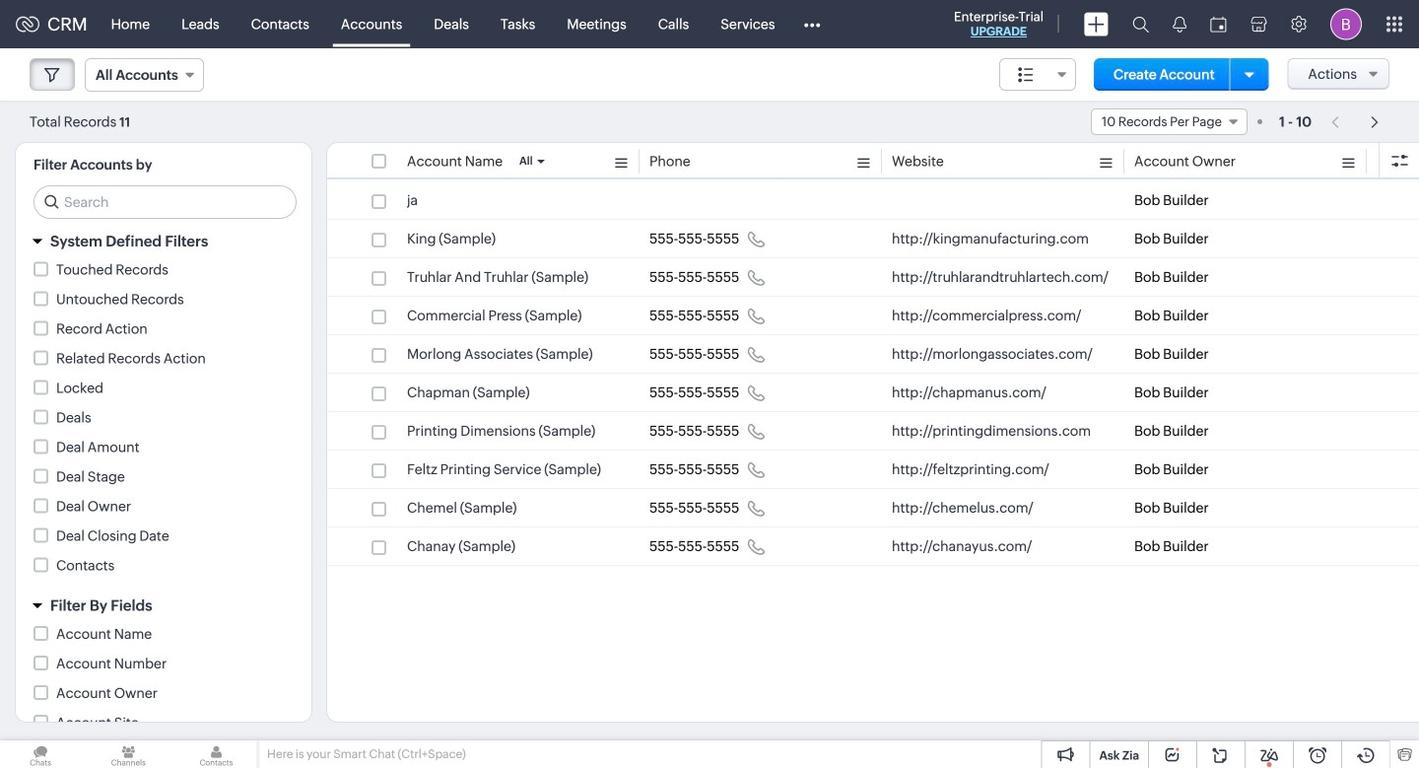 Task type: locate. For each thing, give the bounding box(es) containing it.
signals element
[[1162, 0, 1199, 48]]

signals image
[[1173, 16, 1187, 33]]

calendar image
[[1211, 16, 1228, 32]]

channels image
[[88, 741, 169, 768]]

chats image
[[0, 741, 81, 768]]

profile element
[[1319, 0, 1375, 48]]

size image
[[1019, 66, 1034, 84]]

search element
[[1121, 0, 1162, 48]]

Search text field
[[35, 186, 296, 218]]

search image
[[1133, 16, 1150, 33]]

None field
[[85, 58, 204, 92], [1000, 58, 1077, 91], [1092, 108, 1248, 135], [85, 58, 204, 92], [1092, 108, 1248, 135]]

row group
[[327, 181, 1420, 566]]

profile image
[[1331, 8, 1363, 40]]



Task type: vqa. For each thing, say whether or not it's contained in the screenshot.
Compliance Settings
no



Task type: describe. For each thing, give the bounding box(es) containing it.
none field "size"
[[1000, 58, 1077, 91]]

create menu element
[[1073, 0, 1121, 48]]

Other Modules field
[[791, 8, 834, 40]]

contacts image
[[176, 741, 257, 768]]

create menu image
[[1085, 12, 1109, 36]]

logo image
[[16, 16, 39, 32]]



